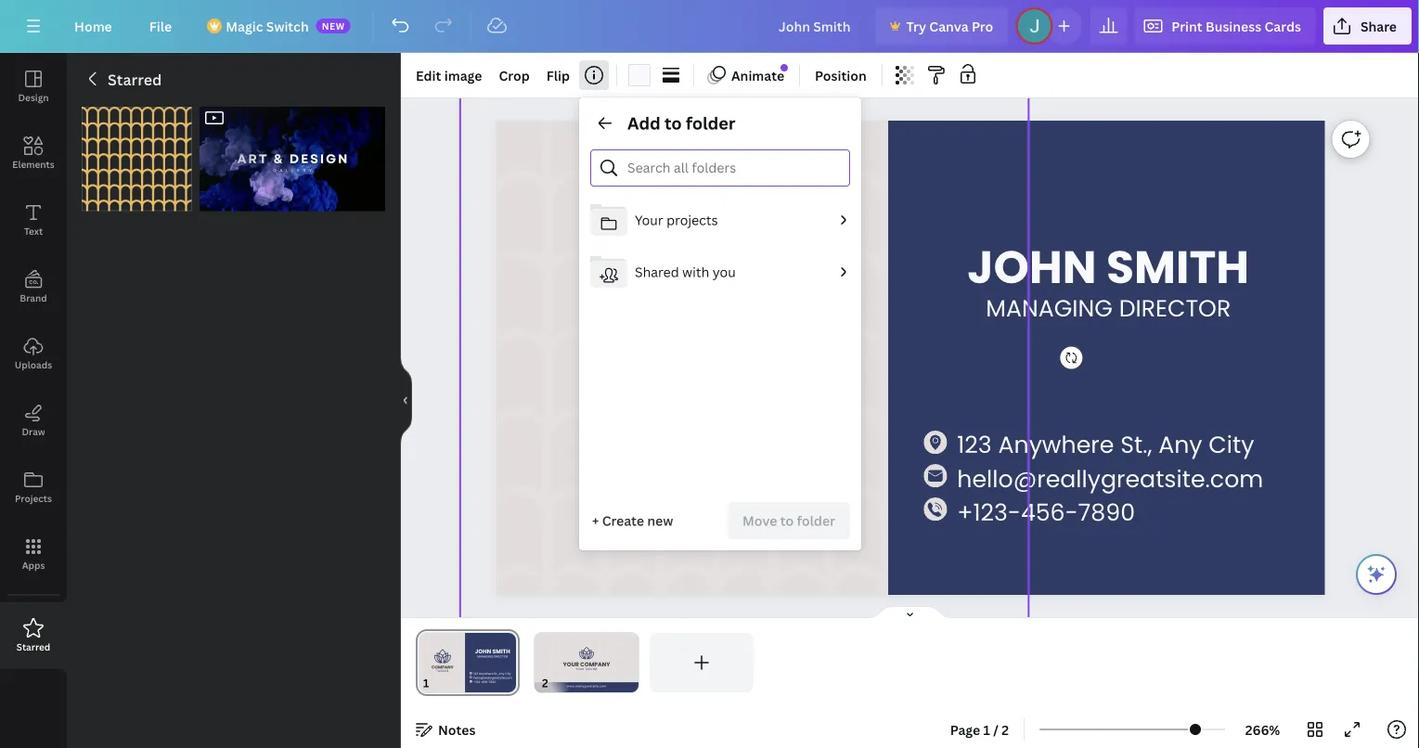 Task type: vqa. For each thing, say whether or not it's contained in the screenshot.
first on
no



Task type: describe. For each thing, give the bounding box(es) containing it.
1
[[984, 721, 991, 739]]

print business cards
[[1172, 17, 1302, 35]]

new
[[322, 19, 345, 32]]

add
[[628, 112, 661, 135]]

apps button
[[0, 521, 67, 588]]

with
[[683, 263, 710, 281]]

city
[[1209, 429, 1255, 461]]

move
[[743, 512, 778, 530]]

uploads button
[[0, 320, 67, 387]]

animate
[[732, 66, 785, 84]]

brand button
[[0, 253, 67, 320]]

456-
[[1021, 497, 1078, 529]]

pro
[[972, 17, 994, 35]]

projects
[[667, 211, 718, 229]]

shared
[[635, 263, 679, 281]]

266%
[[1246, 721, 1281, 739]]

st.,
[[1121, 429, 1153, 461]]

folder for add to folder
[[686, 112, 736, 135]]

+ create new
[[592, 512, 674, 530]]

home link
[[59, 7, 127, 45]]

magic switch
[[226, 17, 309, 35]]

your projects button
[[591, 201, 851, 242]]

john smith managing director
[[968, 236, 1250, 324]]

2
[[1002, 721, 1009, 739]]

move to folder button
[[728, 502, 851, 539]]

shared with you button
[[591, 253, 851, 294]]

any
[[1159, 429, 1203, 461]]

share button
[[1324, 7, 1412, 45]]

+
[[592, 512, 599, 530]]

magic
[[226, 17, 263, 35]]

#fafaff image
[[629, 64, 651, 86]]

flip button
[[539, 60, 578, 90]]

123 anywhere st., any city hello@reallygreatsite.com +123-456-7890
[[957, 429, 1264, 529]]

try canva pro button
[[875, 7, 1009, 45]]

you
[[713, 263, 736, 281]]

/
[[994, 721, 999, 739]]

page
[[950, 721, 981, 739]]

to for move
[[781, 512, 794, 530]]

john
[[968, 236, 1097, 300]]

side panel tab list
[[0, 53, 67, 669]]

draw button
[[0, 387, 67, 454]]

123
[[957, 429, 992, 461]]

your for your company your tagline
[[563, 661, 579, 669]]



Task type: locate. For each thing, give the bounding box(es) containing it.
to right add
[[665, 112, 682, 135]]

elements button
[[0, 120, 67, 187]]

Page title text field
[[437, 674, 445, 693]]

hide image
[[400, 356, 412, 445]]

file
[[149, 17, 172, 35]]

home
[[74, 17, 112, 35]]

Search all folders search field
[[628, 150, 838, 186]]

0 horizontal spatial folder
[[686, 112, 736, 135]]

print
[[1172, 17, 1203, 35]]

edit image
[[416, 66, 482, 84]]

your
[[635, 211, 664, 229], [563, 661, 579, 669], [576, 667, 584, 671]]

page 1 image
[[416, 633, 520, 693]]

crop button
[[492, 60, 537, 90]]

brand
[[20, 292, 47, 304]]

+123-
[[957, 497, 1021, 529]]

try
[[907, 17, 927, 35]]

draw
[[22, 425, 45, 438]]

1 vertical spatial starred
[[16, 641, 50, 653]]

company
[[581, 661, 610, 669]]

0 horizontal spatial to
[[665, 112, 682, 135]]

elements
[[12, 158, 55, 170]]

edit image button
[[409, 60, 490, 90]]

director
[[1119, 292, 1231, 324]]

design button
[[0, 53, 67, 120]]

list
[[579, 194, 862, 298]]

hello@reallygreatsite.com
[[957, 463, 1264, 495]]

1 vertical spatial folder
[[797, 512, 836, 530]]

new
[[648, 512, 674, 530]]

image
[[444, 66, 482, 84]]

starred down file
[[108, 70, 162, 90]]

folder right move
[[797, 512, 836, 530]]

projects button
[[0, 454, 67, 521]]

1 horizontal spatial starred
[[108, 70, 162, 90]]

text button
[[0, 187, 67, 253]]

1 vertical spatial to
[[781, 512, 794, 530]]

main menu bar
[[0, 0, 1420, 53]]

apps
[[22, 559, 45, 572]]

folder
[[686, 112, 736, 135], [797, 512, 836, 530]]

to inside move to folder button
[[781, 512, 794, 530]]

starred button
[[0, 603, 67, 669]]

add to folder
[[628, 112, 736, 135]]

page 1 / 2 button
[[943, 715, 1017, 745]]

create
[[602, 512, 644, 530]]

new image
[[781, 64, 788, 71]]

starred
[[108, 70, 162, 90], [16, 641, 50, 653]]

0 vertical spatial folder
[[686, 112, 736, 135]]

switch
[[266, 17, 309, 35]]

1 horizontal spatial folder
[[797, 512, 836, 530]]

#fafaff image
[[629, 64, 651, 86]]

hide pages image
[[866, 605, 955, 620]]

to for add
[[665, 112, 682, 135]]

canva
[[930, 17, 969, 35]]

folder for move to folder
[[797, 512, 836, 530]]

your for your projects
[[635, 211, 664, 229]]

edit
[[416, 66, 441, 84]]

1 horizontal spatial to
[[781, 512, 794, 530]]

starred inside button
[[16, 641, 50, 653]]

0 vertical spatial starred
[[108, 70, 162, 90]]

266% button
[[1233, 715, 1293, 745]]

your company your tagline
[[563, 661, 610, 671]]

list containing your projects
[[579, 194, 862, 298]]

+ create new button
[[591, 502, 675, 539]]

uploads
[[15, 358, 52, 371]]

your inside button
[[635, 211, 664, 229]]

projects
[[15, 492, 52, 505]]

17.svg image
[[82, 107, 192, 211]]

try canva pro
[[907, 17, 994, 35]]

notes
[[438, 721, 476, 739]]

file button
[[134, 7, 187, 45]]

business
[[1206, 17, 1262, 35]]

smith
[[1107, 236, 1250, 300]]

Design title text field
[[764, 7, 868, 45]]

anywhere
[[999, 429, 1115, 461]]

share
[[1361, 17, 1397, 35]]

notes button
[[409, 715, 483, 745]]

text
[[24, 225, 43, 237]]

flip
[[547, 66, 570, 84]]

move to folder
[[743, 512, 836, 530]]

to
[[665, 112, 682, 135], [781, 512, 794, 530]]

position button
[[808, 60, 874, 90]]

position
[[815, 66, 867, 84]]

to right move
[[781, 512, 794, 530]]

animate button
[[702, 60, 792, 90]]

folder up search all folders search box
[[686, 112, 736, 135]]

canva assistant image
[[1366, 564, 1388, 586]]

your projects
[[635, 211, 718, 229]]

print business cards button
[[1135, 7, 1317, 45]]

tagline
[[585, 667, 598, 671]]

7890
[[1078, 497, 1135, 529]]

www.reallygreatsite.com
[[567, 685, 607, 689]]

0 vertical spatial to
[[665, 112, 682, 135]]

page 1 / 2
[[950, 721, 1009, 739]]

crop
[[499, 66, 530, 84]]

starred down apps at the left of page
[[16, 641, 50, 653]]

design
[[18, 91, 49, 104]]

0 horizontal spatial starred
[[16, 641, 50, 653]]

cards
[[1265, 17, 1302, 35]]

managing
[[986, 292, 1113, 324]]

shared with you
[[635, 263, 736, 281]]

folder inside button
[[797, 512, 836, 530]]



